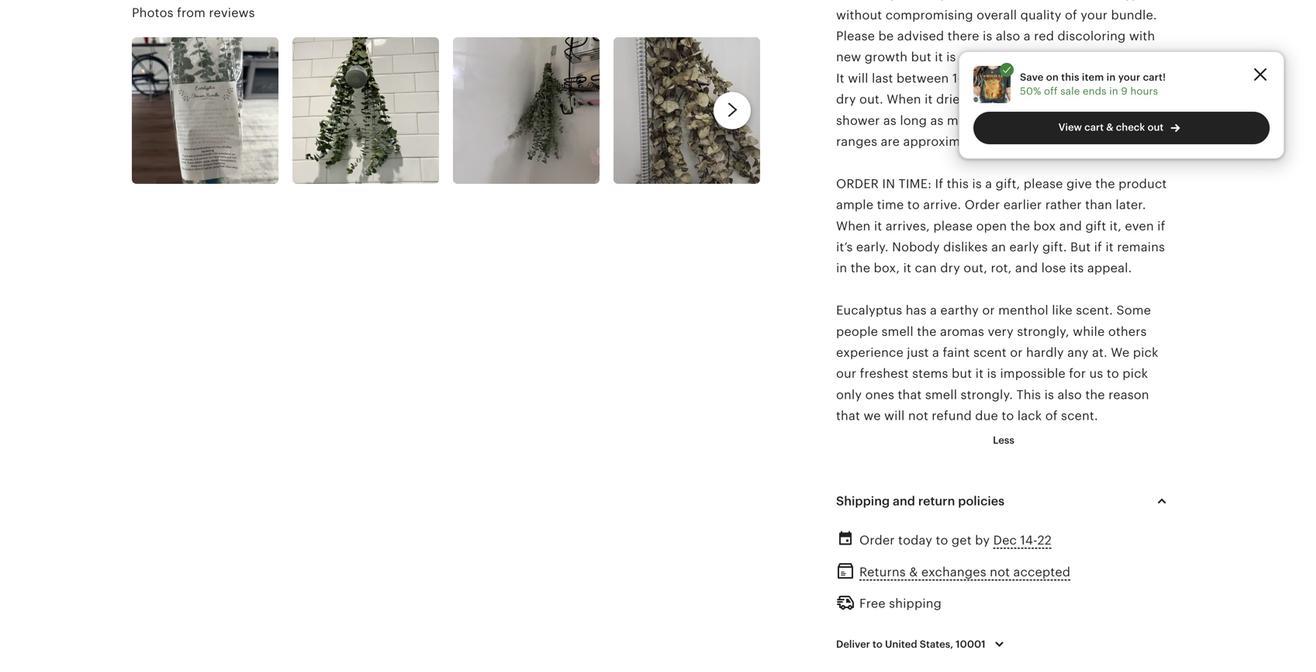 Task type: locate. For each thing, give the bounding box(es) containing it.
0 horizontal spatial order
[[860, 534, 895, 548]]

due
[[976, 409, 999, 423]]

0 vertical spatial out
[[970, 92, 990, 106]]

9
[[1122, 85, 1128, 97]]

ones
[[866, 388, 895, 402]]

1 vertical spatial order
[[860, 534, 895, 548]]

smell down has
[[882, 325, 914, 339]]

or up "very"
[[983, 304, 996, 317]]

1 horizontal spatial can
[[1019, 92, 1041, 106]]

if right even
[[1158, 219, 1166, 233]]

0 vertical spatial this
[[1062, 71, 1080, 83]]

and inside dropdown button
[[893, 494, 916, 508]]

0 horizontal spatial &
[[910, 566, 919, 579]]

1 horizontal spatial and
[[1016, 261, 1039, 275]]

1 horizontal spatial when
[[887, 92, 922, 106]]

1 vertical spatial pick
[[1123, 367, 1149, 381]]

1 vertical spatial on
[[1072, 114, 1087, 128]]

order
[[837, 177, 879, 191]]

a right has
[[931, 304, 938, 317]]

this up sale
[[1062, 71, 1080, 83]]

in up it.
[[1089, 92, 1100, 106]]

later.
[[1116, 198, 1147, 212]]

1 horizontal spatial if
[[1158, 219, 1166, 233]]

0 vertical spatial not
[[995, 114, 1015, 128]]

1 horizontal spatial this
[[1062, 71, 1080, 83]]

fresh
[[1014, 71, 1045, 85]]

less button
[[982, 427, 1027, 455]]

is right mold
[[982, 114, 992, 128]]

0 vertical spatial your
[[1119, 71, 1141, 83]]

box
[[1034, 219, 1057, 233]]

it inside eucalyptus has a earthy or menthol like scent. some people smell the aromas very strongly, while others experience just a faint scent or hardly any at. we pick our freshest stems but it is impossible for us to pick only ones that smell strongly. this is also the reason that we will not refund due to lack of scent.
[[976, 367, 984, 381]]

1 horizontal spatial that
[[898, 388, 922, 402]]

scent
[[974, 346, 1007, 360]]

it
[[837, 71, 845, 85]]

that
[[898, 388, 922, 402], [837, 409, 861, 423]]

the down earlier
[[1011, 219, 1031, 233]]

pick up reason
[[1123, 367, 1149, 381]]

2 vertical spatial a
[[933, 346, 940, 360]]

1 vertical spatial can
[[915, 261, 937, 275]]

not inside it will last between 1-2 weeks fresh before it starts to dry out. when it dries out you can keep it in your shower as long as mold is not growing on it. *these ranges are approximate*
[[995, 114, 1015, 128]]

0 horizontal spatial will
[[848, 71, 869, 85]]

1 horizontal spatial out
[[1148, 121, 1164, 133]]

0 horizontal spatial on
[[1047, 71, 1059, 83]]

0 horizontal spatial that
[[837, 409, 861, 423]]

your down starts
[[1103, 92, 1130, 106]]

earlier
[[1004, 198, 1043, 212]]

has
[[906, 304, 927, 317]]

when down ample
[[837, 219, 871, 233]]

this
[[1062, 71, 1080, 83], [947, 177, 969, 191]]

1 vertical spatial not
[[909, 409, 929, 423]]

reason
[[1109, 388, 1150, 402]]

freshest
[[860, 367, 909, 381]]

1 vertical spatial if
[[1095, 240, 1103, 254]]

to left united
[[873, 639, 883, 650]]

1 as from the left
[[884, 114, 897, 128]]

1 horizontal spatial please
[[1024, 177, 1064, 191]]

out down weeks
[[970, 92, 990, 106]]

is
[[982, 114, 992, 128], [973, 177, 983, 191], [988, 367, 997, 381], [1045, 388, 1055, 402]]

can down fresh
[[1019, 92, 1041, 106]]

2
[[962, 71, 970, 85]]

0 vertical spatial can
[[1019, 92, 1041, 106]]

to down time: at the right of the page
[[908, 198, 920, 212]]

0 horizontal spatial or
[[983, 304, 996, 317]]

1 horizontal spatial smell
[[926, 388, 958, 402]]

1 vertical spatial your
[[1103, 92, 1130, 106]]

that down stems
[[898, 388, 922, 402]]

and down rather
[[1060, 219, 1083, 233]]

dry down it
[[837, 92, 857, 106]]

0 vertical spatial smell
[[882, 325, 914, 339]]

please up rather
[[1024, 177, 1064, 191]]

out right check
[[1148, 121, 1164, 133]]

1 vertical spatial dry
[[941, 261, 961, 275]]

0 horizontal spatial as
[[884, 114, 897, 128]]

by
[[976, 534, 991, 548]]

the
[[1096, 177, 1116, 191], [1011, 219, 1031, 233], [851, 261, 871, 275], [918, 325, 937, 339], [1086, 388, 1106, 402]]

1 vertical spatial this
[[947, 177, 969, 191]]

today
[[899, 534, 933, 548]]

to inside dropdown button
[[873, 639, 883, 650]]

2 as from the left
[[931, 114, 944, 128]]

& right returns
[[910, 566, 919, 579]]

in down it's
[[837, 261, 848, 275]]

please
[[1024, 177, 1064, 191], [934, 219, 973, 233]]

will
[[848, 71, 869, 85], [885, 409, 905, 423]]

that down "only"
[[837, 409, 861, 423]]

check
[[1117, 121, 1146, 133]]

your up 9
[[1119, 71, 1141, 83]]

1 horizontal spatial dry
[[941, 261, 961, 275]]

is left also
[[1045, 388, 1055, 402]]

it right keep
[[1077, 92, 1085, 106]]

long
[[901, 114, 928, 128]]

on up off
[[1047, 71, 1059, 83]]

if right 'but'
[[1095, 240, 1103, 254]]

smell up refund
[[926, 388, 958, 402]]

to
[[1140, 71, 1152, 85], [908, 198, 920, 212], [1107, 367, 1120, 381], [1002, 409, 1015, 423], [936, 534, 949, 548], [873, 639, 883, 650]]

united
[[886, 639, 918, 650]]

dislikes
[[944, 240, 989, 254]]

or down "very"
[[1011, 346, 1023, 360]]

arrive.
[[924, 198, 962, 212]]

not left refund
[[909, 409, 929, 423]]

0 vertical spatial will
[[848, 71, 869, 85]]

0 vertical spatial &
[[1107, 121, 1114, 133]]

the up the than
[[1096, 177, 1116, 191]]

will right we
[[885, 409, 905, 423]]

0 vertical spatial dry
[[837, 92, 857, 106]]

0 vertical spatial a
[[986, 177, 993, 191]]

please down arrive. at the top right of the page
[[934, 219, 973, 233]]

scent. down also
[[1062, 409, 1099, 423]]

in right item
[[1107, 71, 1116, 83]]

0 vertical spatial order
[[965, 198, 1001, 212]]

some
[[1117, 304, 1152, 317]]

scent. up while
[[1077, 304, 1114, 317]]

pick right we
[[1134, 346, 1159, 360]]

the down us on the right bottom of page
[[1086, 388, 1106, 402]]

it up early.
[[875, 219, 883, 233]]

but
[[952, 367, 973, 381]]

is left gift,
[[973, 177, 983, 191]]

the down early.
[[851, 261, 871, 275]]

starts
[[1102, 71, 1136, 85]]

0 horizontal spatial this
[[947, 177, 969, 191]]

experience
[[837, 346, 904, 360]]

order up open
[[965, 198, 1001, 212]]

0 vertical spatial pick
[[1134, 346, 1159, 360]]

2 vertical spatial not
[[990, 566, 1011, 579]]

2 vertical spatial and
[[893, 494, 916, 508]]

your inside it will last between 1-2 weeks fresh before it starts to dry out. when it dries out you can keep it in your shower as long as mold is not growing on it. *these ranges are approximate*
[[1103, 92, 1130, 106]]

this right if
[[947, 177, 969, 191]]

0 horizontal spatial out
[[970, 92, 990, 106]]

& right it.
[[1107, 121, 1114, 133]]

earthy
[[941, 304, 979, 317]]

exchanges
[[922, 566, 987, 579]]

0 horizontal spatial dry
[[837, 92, 857, 106]]

0 horizontal spatial can
[[915, 261, 937, 275]]

refund
[[932, 409, 972, 423]]

as up approximate*
[[931, 114, 944, 128]]

will inside it will last between 1-2 weeks fresh before it starts to dry out. when it dries out you can keep it in your shower as long as mold is not growing on it. *these ranges are approximate*
[[848, 71, 869, 85]]

we
[[1112, 346, 1130, 360]]

not down dec
[[990, 566, 1011, 579]]

not down you
[[995, 114, 1015, 128]]

of
[[1046, 409, 1058, 423]]

view
[[1059, 121, 1083, 133]]

even
[[1126, 219, 1155, 233]]

to up the hours
[[1140, 71, 1152, 85]]

and left the return
[[893, 494, 916, 508]]

out
[[970, 92, 990, 106], [1148, 121, 1164, 133]]

1 horizontal spatial order
[[965, 198, 1001, 212]]

a left gift,
[[986, 177, 993, 191]]

1 vertical spatial will
[[885, 409, 905, 423]]

can down 'nobody'
[[915, 261, 937, 275]]

time:
[[899, 177, 932, 191]]

free
[[860, 597, 886, 611]]

0 vertical spatial that
[[898, 388, 922, 402]]

0 vertical spatial on
[[1047, 71, 1059, 83]]

off
[[1045, 85, 1058, 97]]

dry left out,
[[941, 261, 961, 275]]

order inside order in time: if this is a gift, please give the product ample time to arrive. order earlier rather than later. when it arrives, please open the box and gift it, even if it's early. nobody dislikes an early gift. but if it remains in the box, it can dry out, rot, and lose its appeal.
[[965, 198, 1001, 212]]

on left it.
[[1072, 114, 1087, 128]]

1 vertical spatial when
[[837, 219, 871, 233]]

1 horizontal spatial &
[[1107, 121, 1114, 133]]

it will last between 1-2 weeks fresh before it starts to dry out. when it dries out you can keep it in your shower as long as mold is not growing on it. *these ranges are approximate*
[[837, 71, 1152, 149]]

view cart & check out link
[[974, 112, 1271, 144]]

0 vertical spatial if
[[1158, 219, 1166, 233]]

order up returns
[[860, 534, 895, 548]]

when
[[887, 92, 922, 106], [837, 219, 871, 233]]

pick
[[1134, 346, 1159, 360], [1123, 367, 1149, 381]]

to left get
[[936, 534, 949, 548]]

1 vertical spatial or
[[1011, 346, 1023, 360]]

50%
[[1021, 85, 1042, 97]]

2 horizontal spatial and
[[1060, 219, 1083, 233]]

any
[[1068, 346, 1089, 360]]

will right it
[[848, 71, 869, 85]]

hours
[[1131, 85, 1159, 97]]

can inside order in time: if this is a gift, please give the product ample time to arrive. order earlier rather than later. when it arrives, please open the box and gift it, even if it's early. nobody dislikes an early gift. but if it remains in the box, it can dry out, rot, and lose its appeal.
[[915, 261, 937, 275]]

just
[[908, 346, 930, 360]]

while
[[1074, 325, 1106, 339]]

1 vertical spatial smell
[[926, 388, 958, 402]]

1 horizontal spatial or
[[1011, 346, 1023, 360]]

1 horizontal spatial on
[[1072, 114, 1087, 128]]

a
[[986, 177, 993, 191], [931, 304, 938, 317], [933, 346, 940, 360]]

very
[[988, 325, 1014, 339]]

as up are
[[884, 114, 897, 128]]

weeks
[[973, 71, 1010, 85]]

a right just
[[933, 346, 940, 360]]

scent.
[[1077, 304, 1114, 317], [1062, 409, 1099, 423]]

deliver to united states, 10001
[[837, 639, 986, 650]]

it down between
[[925, 92, 933, 106]]

in
[[1107, 71, 1116, 83], [1110, 85, 1119, 97], [1089, 92, 1100, 106], [837, 261, 848, 275]]

0 horizontal spatial when
[[837, 219, 871, 233]]

menthol
[[999, 304, 1049, 317]]

return
[[919, 494, 956, 508]]

it right but
[[976, 367, 984, 381]]

is down the scent
[[988, 367, 997, 381]]

on
[[1047, 71, 1059, 83], [1072, 114, 1087, 128]]

1 horizontal spatial will
[[885, 409, 905, 423]]

1 vertical spatial &
[[910, 566, 919, 579]]

shipping and return policies button
[[823, 483, 1186, 520]]

it.
[[1091, 114, 1103, 128]]

to right due
[[1002, 409, 1015, 423]]

dec 14-22 button
[[994, 529, 1052, 552]]

can inside it will last between 1-2 weeks fresh before it starts to dry out. when it dries out you can keep it in your shower as long as mold is not growing on it. *these ranges are approximate*
[[1019, 92, 1041, 106]]

when up long
[[887, 92, 922, 106]]

1 horizontal spatial as
[[931, 114, 944, 128]]

smell
[[882, 325, 914, 339], [926, 388, 958, 402]]

0 vertical spatial scent.
[[1077, 304, 1114, 317]]

or
[[983, 304, 996, 317], [1011, 346, 1023, 360]]

strongly,
[[1018, 325, 1070, 339]]

for
[[1070, 367, 1087, 381]]

gift
[[1086, 219, 1107, 233]]

0 horizontal spatial and
[[893, 494, 916, 508]]

0 horizontal spatial please
[[934, 219, 973, 233]]

this inside save on this item in your cart! 50% off sale ends in 9 hours
[[1062, 71, 1080, 83]]

and down early
[[1016, 261, 1039, 275]]

1-
[[953, 71, 962, 85]]

0 vertical spatial when
[[887, 92, 922, 106]]



Task type: vqa. For each thing, say whether or not it's contained in the screenshot.
a inside the ORDER IN TIME: If this is a gift, please give the product ample time to arrive. Order earlier rather than later. When it arrives, please open the box and gift it, even if it's early. Nobody dislikes an early gift. But if it remains in the box, it can dry out, rot, and lose its appeal.
yes



Task type: describe. For each thing, give the bounding box(es) containing it.
14-
[[1021, 534, 1038, 548]]

1 vertical spatial scent.
[[1062, 409, 1099, 423]]

in inside order in time: if this is a gift, please give the product ample time to arrive. order earlier rather than later. when it arrives, please open the box and gift it, even if it's early. nobody dislikes an early gift. but if it remains in the box, it can dry out, rot, and lose its appeal.
[[837, 261, 848, 275]]

it up ends
[[1091, 71, 1099, 85]]

policies
[[959, 494, 1005, 508]]

are
[[881, 135, 900, 149]]

returns & exchanges not accepted button
[[860, 561, 1071, 584]]

give
[[1067, 177, 1093, 191]]

open
[[977, 219, 1008, 233]]

others
[[1109, 325, 1148, 339]]

0 horizontal spatial smell
[[882, 325, 914, 339]]

get
[[952, 534, 972, 548]]

arrives,
[[886, 219, 931, 233]]

mold
[[948, 114, 978, 128]]

to inside order in time: if this is a gift, please give the product ample time to arrive. order earlier rather than later. when it arrives, please open the box and gift it, even if it's early. nobody dislikes an early gift. but if it remains in the box, it can dry out, rot, and lose its appeal.
[[908, 198, 920, 212]]

shipping
[[837, 494, 890, 508]]

the up just
[[918, 325, 937, 339]]

from
[[177, 6, 206, 20]]

save on this item in your cart! 50% off sale ends in 9 hours
[[1021, 71, 1167, 97]]

early.
[[857, 240, 889, 254]]

if
[[936, 177, 944, 191]]

gift.
[[1043, 240, 1068, 254]]

hardly
[[1027, 346, 1065, 360]]

this inside order in time: if this is a gift, please give the product ample time to arrive. order earlier rather than later. when it arrives, please open the box and gift it, even if it's early. nobody dislikes an early gift. but if it remains in the box, it can dry out, rot, and lose its appeal.
[[947, 177, 969, 191]]

eucalyptus has a earthy or menthol like scent. some people smell the aromas very strongly, while others experience just a faint scent or hardly any at. we pick our freshest stems but it is impossible for us to pick only ones that smell strongly. this is also the reason that we will not refund due to lack of scent.
[[837, 304, 1159, 423]]

out.
[[860, 92, 884, 106]]

on inside save on this item in your cart! 50% off sale ends in 9 hours
[[1047, 71, 1059, 83]]

order in time: if this is a gift, please give the product ample time to arrive. order earlier rather than later. when it arrives, please open the box and gift it, even if it's early. nobody dislikes an early gift. but if it remains in the box, it can dry out, rot, and lose its appeal.
[[837, 177, 1168, 275]]

1 vertical spatial and
[[1016, 261, 1039, 275]]

this
[[1017, 388, 1042, 402]]

is inside order in time: if this is a gift, please give the product ample time to arrive. order earlier rather than later. when it arrives, please open the box and gift it, even if it's early. nobody dislikes an early gift. but if it remains in the box, it can dry out, rot, and lose its appeal.
[[973, 177, 983, 191]]

in left 9
[[1110, 85, 1119, 97]]

photos
[[132, 6, 174, 20]]

order today to get by dec 14-22
[[860, 534, 1052, 548]]

approximate*
[[904, 135, 985, 149]]

sale
[[1061, 85, 1081, 97]]

before
[[1048, 71, 1087, 85]]

not inside button
[[990, 566, 1011, 579]]

when inside order in time: if this is a gift, please give the product ample time to arrive. order earlier rather than later. when it arrives, please open the box and gift it, even if it's early. nobody dislikes an early gift. but if it remains in the box, it can dry out, rot, and lose its appeal.
[[837, 219, 871, 233]]

photos from reviews
[[132, 6, 255, 20]]

& inside button
[[910, 566, 919, 579]]

ample
[[837, 198, 874, 212]]

dry inside order in time: if this is a gift, please give the product ample time to arrive. order earlier rather than later. when it arrives, please open the box and gift it, even if it's early. nobody dislikes an early gift. but if it remains in the box, it can dry out, rot, and lose its appeal.
[[941, 261, 961, 275]]

our
[[837, 367, 857, 381]]

free shipping
[[860, 597, 942, 611]]

shipping and return policies
[[837, 494, 1005, 508]]

in inside it will last between 1-2 weeks fresh before it starts to dry out. when it dries out you can keep it in your shower as long as mold is not growing on it. *these ranges are approximate*
[[1089, 92, 1100, 106]]

10001
[[956, 639, 986, 650]]

1 vertical spatial please
[[934, 219, 973, 233]]

its
[[1070, 261, 1085, 275]]

on inside it will last between 1-2 weeks fresh before it starts to dry out. when it dries out you can keep it in your shower as long as mold is not growing on it. *these ranges are approximate*
[[1072, 114, 1087, 128]]

0 vertical spatial or
[[983, 304, 996, 317]]

states,
[[920, 639, 954, 650]]

it,
[[1110, 219, 1122, 233]]

view cart & check out
[[1059, 121, 1164, 133]]

eucalyptus
[[837, 304, 903, 317]]

keep
[[1045, 92, 1074, 106]]

than
[[1086, 198, 1113, 212]]

1 vertical spatial out
[[1148, 121, 1164, 133]]

your inside save on this item in your cart! 50% off sale ends in 9 hours
[[1119, 71, 1141, 83]]

an
[[992, 240, 1007, 254]]

you
[[994, 92, 1016, 106]]

time
[[877, 198, 905, 212]]

1 vertical spatial that
[[837, 409, 861, 423]]

it's
[[837, 240, 853, 254]]

at.
[[1093, 346, 1108, 360]]

we
[[864, 409, 881, 423]]

less
[[994, 435, 1015, 446]]

product
[[1119, 177, 1168, 191]]

early
[[1010, 240, 1040, 254]]

shipping
[[890, 597, 942, 611]]

out inside it will last between 1-2 weeks fresh before it starts to dry out. when it dries out you can keep it in your shower as long as mold is not growing on it. *these ranges are approximate*
[[970, 92, 990, 106]]

to right us on the right bottom of page
[[1107, 367, 1120, 381]]

to inside it will last between 1-2 weeks fresh before it starts to dry out. when it dries out you can keep it in your shower as long as mold is not growing on it. *these ranges are approximate*
[[1140, 71, 1152, 85]]

impossible
[[1001, 367, 1066, 381]]

0 vertical spatial please
[[1024, 177, 1064, 191]]

0 vertical spatial and
[[1060, 219, 1083, 233]]

*these
[[1106, 114, 1145, 128]]

rather
[[1046, 198, 1083, 212]]

between
[[897, 71, 950, 85]]

growing
[[1019, 114, 1068, 128]]

not inside eucalyptus has a earthy or menthol like scent. some people smell the aromas very strongly, while others experience just a faint scent or hardly any at. we pick our freshest stems but it is impossible for us to pick only ones that smell strongly. this is also the reason that we will not refund due to lack of scent.
[[909, 409, 929, 423]]

1 vertical spatial a
[[931, 304, 938, 317]]

us
[[1090, 367, 1104, 381]]

shower
[[837, 114, 881, 128]]

it up appeal.
[[1106, 240, 1114, 254]]

is inside it will last between 1-2 weeks fresh before it starts to dry out. when it dries out you can keep it in your shower as long as mold is not growing on it. *these ranges are approximate*
[[982, 114, 992, 128]]

aromas
[[941, 325, 985, 339]]

dec
[[994, 534, 1018, 548]]

when inside it will last between 1-2 weeks fresh before it starts to dry out. when it dries out you can keep it in your shower as long as mold is not growing on it. *these ranges are approximate*
[[887, 92, 922, 106]]

will inside eucalyptus has a earthy or menthol like scent. some people smell the aromas very strongly, while others experience just a faint scent or hardly any at. we pick our freshest stems but it is impossible for us to pick only ones that smell strongly. this is also the reason that we will not refund due to lack of scent.
[[885, 409, 905, 423]]

0 horizontal spatial if
[[1095, 240, 1103, 254]]

reviews
[[209, 6, 255, 20]]

lack
[[1018, 409, 1043, 423]]

faint
[[943, 346, 971, 360]]

out,
[[964, 261, 988, 275]]

remains
[[1118, 240, 1166, 254]]

in
[[883, 177, 896, 191]]

returns
[[860, 566, 906, 579]]

item
[[1083, 71, 1105, 83]]

dry inside it will last between 1-2 weeks fresh before it starts to dry out. when it dries out you can keep it in your shower as long as mold is not growing on it. *these ranges are approximate*
[[837, 92, 857, 106]]

it right box,
[[904, 261, 912, 275]]

like
[[1053, 304, 1073, 317]]

a inside order in time: if this is a gift, please give the product ample time to arrive. order earlier rather than later. when it arrives, please open the box and gift it, even if it's early. nobody dislikes an early gift. but if it remains in the box, it can dry out, rot, and lose its appeal.
[[986, 177, 993, 191]]

nobody
[[893, 240, 940, 254]]

cart!
[[1144, 71, 1167, 83]]

stems
[[913, 367, 949, 381]]

deliver
[[837, 639, 871, 650]]

deliver to united states, 10001 button
[[825, 628, 1021, 657]]

gift,
[[996, 177, 1021, 191]]

strongly.
[[961, 388, 1014, 402]]



